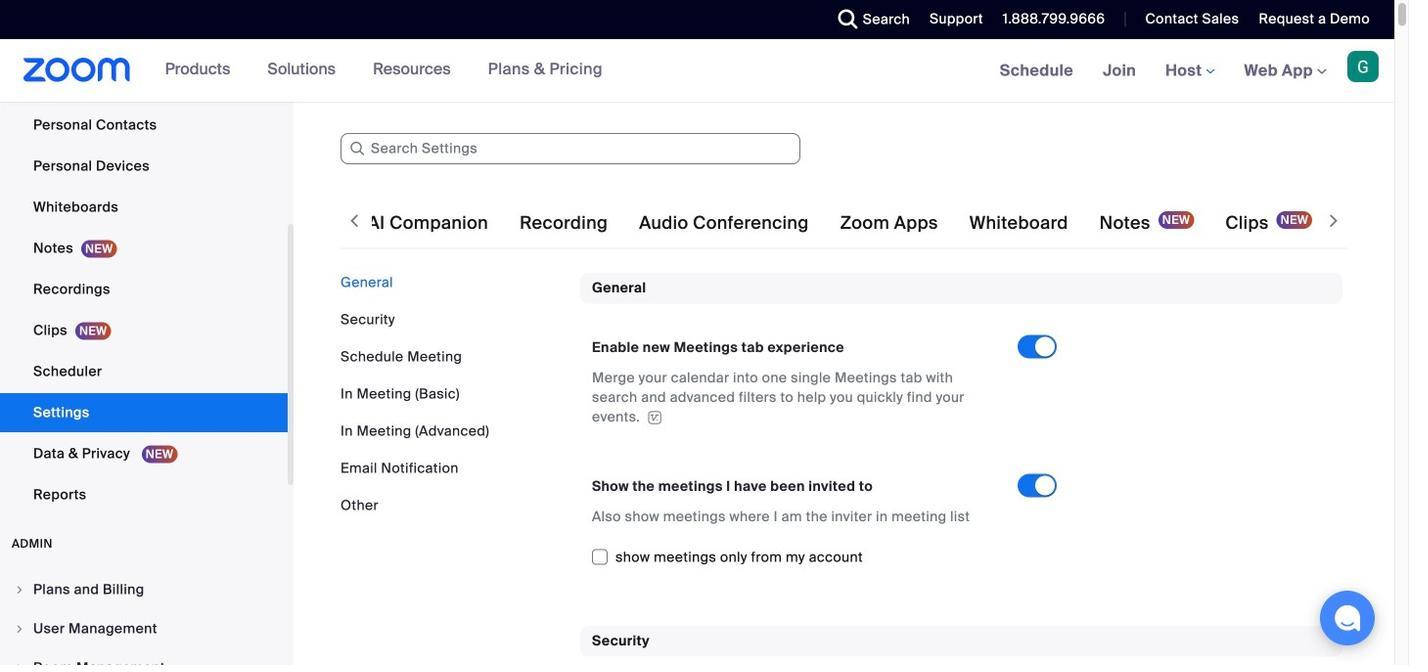 Task type: describe. For each thing, give the bounding box(es) containing it.
3 menu item from the top
[[0, 650, 288, 666]]

open chat image
[[1334, 605, 1361, 632]]

2 menu item from the top
[[0, 611, 288, 648]]

1 menu item from the top
[[0, 572, 288, 609]]

Search Settings text field
[[341, 133, 801, 164]]

profile picture image
[[1348, 51, 1379, 82]]

meetings navigation
[[985, 39, 1395, 103]]

right image for 2nd menu item from the bottom of the admin menu menu
[[14, 623, 25, 635]]

personal menu menu
[[0, 0, 288, 517]]

general element
[[580, 273, 1343, 595]]



Task type: locate. For each thing, give the bounding box(es) containing it.
scroll left image
[[345, 211, 364, 231]]

side navigation navigation
[[0, 0, 294, 666]]

1 right image from the top
[[14, 623, 25, 635]]

1 vertical spatial menu item
[[0, 611, 288, 648]]

menu bar
[[341, 273, 566, 516]]

right image
[[14, 623, 25, 635], [14, 663, 25, 666]]

menu item
[[0, 572, 288, 609], [0, 611, 288, 648], [0, 650, 288, 666]]

admin menu menu
[[0, 572, 288, 666]]

right image
[[14, 584, 25, 596]]

zoom logo image
[[23, 58, 131, 82]]

tabs of my account settings page tab list
[[163, 196, 1317, 251]]

right image for first menu item from the bottom of the admin menu menu
[[14, 663, 25, 666]]

2 vertical spatial menu item
[[0, 650, 288, 666]]

1 vertical spatial right image
[[14, 663, 25, 666]]

2 right image from the top
[[14, 663, 25, 666]]

product information navigation
[[150, 39, 617, 102]]

0 vertical spatial menu item
[[0, 572, 288, 609]]

scroll right image
[[1324, 211, 1344, 231]]

0 vertical spatial right image
[[14, 623, 25, 635]]

support version for enable new meetings tab experience image
[[645, 411, 665, 425]]

banner
[[0, 39, 1395, 103]]

application
[[592, 368, 1000, 427]]

application inside general element
[[592, 368, 1000, 427]]



Task type: vqa. For each thing, say whether or not it's contained in the screenshot.
the topmost right image
yes



